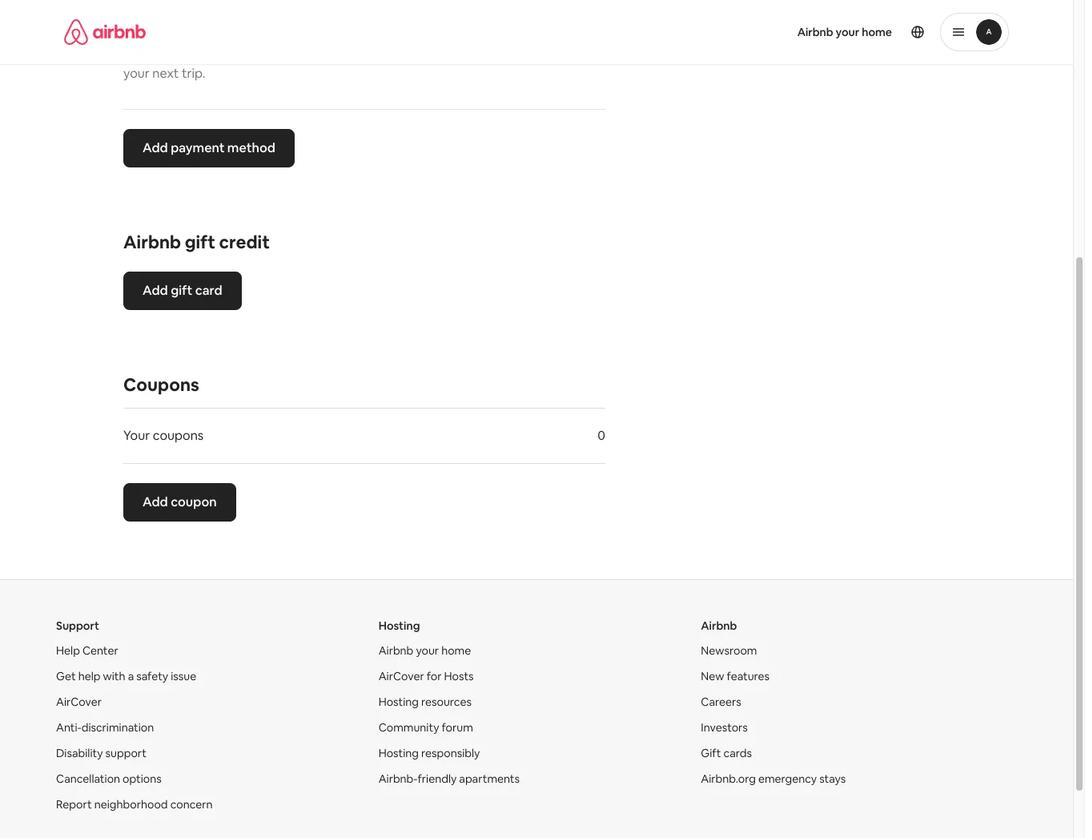Task type: vqa. For each thing, say whether or not it's contained in the screenshot.
Aircover associated with Aircover Link
yes



Task type: locate. For each thing, give the bounding box(es) containing it.
credit
[[219, 231, 270, 253]]

coupon
[[171, 494, 217, 510]]

0 vertical spatial airbnb your home link
[[788, 15, 902, 49]]

0 horizontal spatial airbnb your home link
[[379, 643, 471, 658]]

hosting responsibly
[[379, 746, 480, 760]]

gift left credit
[[185, 231, 215, 253]]

help
[[78, 669, 101, 684]]

add left card
[[143, 282, 168, 299]]

resources
[[422, 695, 472, 709]]

our
[[300, 46, 320, 63]]

planning
[[530, 46, 580, 63]]

gift for airbnb
[[185, 231, 215, 253]]

gift
[[701, 746, 722, 760]]

airbnb your home inside profile element
[[798, 25, 893, 39]]

a right with at the bottom of the page
[[128, 669, 134, 684]]

3 hosting from the top
[[379, 746, 419, 760]]

coupons
[[153, 427, 204, 444]]

add for add coupon
[[143, 494, 168, 510]]

airbnb-friendly apartments link
[[379, 772, 520, 786]]

hosting for hosting resources
[[379, 695, 419, 709]]

2 horizontal spatial your
[[836, 25, 860, 39]]

system,
[[421, 46, 466, 63]]

gift left card
[[171, 282, 193, 299]]

community forum
[[379, 720, 473, 735]]

hosting
[[379, 619, 420, 633], [379, 695, 419, 709], [379, 746, 419, 760]]

1 vertical spatial home
[[442, 643, 471, 658]]

2 vertical spatial hosting
[[379, 746, 419, 760]]

payment methods add a payment method using our secure payment system, then start planning your next trip.
[[123, 17, 580, 82]]

1 horizontal spatial aircover
[[379, 669, 424, 684]]

0 horizontal spatial home
[[442, 643, 471, 658]]

get help with a safety issue link
[[56, 669, 196, 684]]

hosting for hosting responsibly
[[379, 746, 419, 760]]

disability
[[56, 746, 103, 760]]

1 vertical spatial your
[[123, 65, 150, 82]]

disability support link
[[56, 746, 147, 760]]

investors link
[[701, 720, 748, 735]]

1 vertical spatial aircover
[[56, 695, 102, 709]]

payment
[[123, 17, 198, 39]]

method
[[216, 46, 263, 63], [227, 139, 276, 156]]

1 vertical spatial method
[[227, 139, 276, 156]]

a
[[151, 46, 158, 63], [128, 669, 134, 684]]

0
[[598, 427, 606, 444]]

0 vertical spatial airbnb your home
[[798, 25, 893, 39]]

0 horizontal spatial aircover
[[56, 695, 102, 709]]

then
[[469, 46, 496, 63]]

1 vertical spatial hosting
[[379, 695, 419, 709]]

0 horizontal spatial your
[[123, 65, 150, 82]]

help center link
[[56, 643, 118, 658]]

1 hosting from the top
[[379, 619, 420, 633]]

profile element
[[556, 0, 1010, 64]]

add coupon
[[143, 494, 217, 510]]

get help with a safety issue
[[56, 669, 196, 684]]

airbnb gift credit
[[123, 231, 270, 253]]

safety
[[136, 669, 168, 684]]

airbnb
[[798, 25, 834, 39], [123, 231, 181, 253], [701, 619, 737, 633], [379, 643, 414, 658]]

0 vertical spatial aircover
[[379, 669, 424, 684]]

add for add gift card
[[143, 282, 168, 299]]

newsroom
[[701, 643, 758, 658]]

new features
[[701, 669, 770, 684]]

anti-discrimination link
[[56, 720, 154, 735]]

aircover for aircover for hosts
[[379, 669, 424, 684]]

anti-
[[56, 720, 82, 735]]

payment right secure
[[365, 46, 418, 63]]

0 vertical spatial method
[[216, 46, 263, 63]]

payment
[[161, 46, 213, 63], [365, 46, 418, 63], [171, 139, 225, 156]]

cards
[[724, 746, 752, 760]]

2 vertical spatial your
[[416, 643, 439, 658]]

gift inside add gift card link
[[171, 282, 193, 299]]

payment down trip.
[[171, 139, 225, 156]]

0 horizontal spatial a
[[128, 669, 134, 684]]

aircover for the aircover "link"
[[56, 695, 102, 709]]

add down payment
[[123, 46, 148, 63]]

add left coupon
[[143, 494, 168, 510]]

add gift card
[[143, 282, 222, 299]]

airbnb-
[[379, 772, 418, 786]]

add down next
[[143, 139, 168, 156]]

disability support
[[56, 746, 147, 760]]

a inside payment methods add a payment method using our secure payment system, then start planning your next trip.
[[151, 46, 158, 63]]

start
[[499, 46, 527, 63]]

gift cards link
[[701, 746, 752, 760]]

0 vertical spatial your
[[836, 25, 860, 39]]

friendly
[[418, 772, 457, 786]]

1 vertical spatial a
[[128, 669, 134, 684]]

next
[[152, 65, 179, 82]]

gift
[[185, 231, 215, 253], [171, 282, 193, 299]]

cancellation options link
[[56, 772, 162, 786]]

airbnb.org emergency stays link
[[701, 772, 846, 786]]

home
[[862, 25, 893, 39], [442, 643, 471, 658]]

1 vertical spatial airbnb your home
[[379, 643, 471, 658]]

add for add payment method
[[143, 139, 168, 156]]

1 horizontal spatial home
[[862, 25, 893, 39]]

0 vertical spatial a
[[151, 46, 158, 63]]

add
[[123, 46, 148, 63], [143, 139, 168, 156], [143, 282, 168, 299], [143, 494, 168, 510]]

0 vertical spatial gift
[[185, 231, 215, 253]]

hosting up airbnb-
[[379, 746, 419, 760]]

add inside "dropdown button"
[[143, 494, 168, 510]]

hosting up aircover for hosts 'link'
[[379, 619, 420, 633]]

0 vertical spatial hosting
[[379, 619, 420, 633]]

1 horizontal spatial a
[[151, 46, 158, 63]]

aircover link
[[56, 695, 102, 709]]

1 vertical spatial gift
[[171, 282, 193, 299]]

aircover up anti-
[[56, 695, 102, 709]]

hosting responsibly link
[[379, 746, 480, 760]]

a up next
[[151, 46, 158, 63]]

careers link
[[701, 695, 742, 709]]

your coupons
[[123, 427, 204, 444]]

1 horizontal spatial airbnb your home
[[798, 25, 893, 39]]

report neighborhood concern link
[[56, 797, 213, 812]]

0 vertical spatial home
[[862, 25, 893, 39]]

your inside payment methods add a payment method using our secure payment system, then start planning your next trip.
[[123, 65, 150, 82]]

add inside button
[[143, 139, 168, 156]]

airbnb your home
[[798, 25, 893, 39], [379, 643, 471, 658]]

airbnb-friendly apartments
[[379, 772, 520, 786]]

aircover left for
[[379, 669, 424, 684]]

neighborhood
[[94, 797, 168, 812]]

2 hosting from the top
[[379, 695, 419, 709]]

aircover for hosts
[[379, 669, 474, 684]]

stays
[[820, 772, 846, 786]]

1 horizontal spatial airbnb your home link
[[788, 15, 902, 49]]

airbnb your home link
[[788, 15, 902, 49], [379, 643, 471, 658]]

add coupon button
[[123, 483, 236, 522]]

hosting up community
[[379, 695, 419, 709]]



Task type: describe. For each thing, give the bounding box(es) containing it.
cancellation
[[56, 772, 120, 786]]

responsibly
[[422, 746, 480, 760]]

using
[[266, 46, 297, 63]]

support
[[56, 619, 99, 633]]

anti-discrimination
[[56, 720, 154, 735]]

options
[[123, 772, 162, 786]]

community forum link
[[379, 720, 473, 735]]

hosting resources
[[379, 695, 472, 709]]

report
[[56, 797, 92, 812]]

new
[[701, 669, 725, 684]]

airbnb your home link inside profile element
[[788, 15, 902, 49]]

payment inside 'add payment method' button
[[171, 139, 225, 156]]

aircover for hosts link
[[379, 669, 474, 684]]

method inside payment methods add a payment method using our secure payment system, then start planning your next trip.
[[216, 46, 263, 63]]

airbnb.org emergency stays
[[701, 772, 846, 786]]

forum
[[442, 720, 473, 735]]

your inside profile element
[[836, 25, 860, 39]]

careers
[[701, 695, 742, 709]]

new features link
[[701, 669, 770, 684]]

community
[[379, 720, 439, 735]]

add inside payment methods add a payment method using our secure payment system, then start planning your next trip.
[[123, 46, 148, 63]]

discrimination
[[82, 720, 154, 735]]

report neighborhood concern
[[56, 797, 213, 812]]

concern
[[170, 797, 213, 812]]

payment up trip.
[[161, 46, 213, 63]]

help center
[[56, 643, 118, 658]]

home inside profile element
[[862, 25, 893, 39]]

airbnb inside profile element
[[798, 25, 834, 39]]

emergency
[[759, 772, 817, 786]]

card
[[195, 282, 222, 299]]

a for methods
[[151, 46, 158, 63]]

add payment method button
[[123, 129, 295, 167]]

gift cards
[[701, 746, 752, 760]]

add payment method
[[143, 139, 276, 156]]

airbnb.org
[[701, 772, 756, 786]]

hosts
[[444, 669, 474, 684]]

your
[[123, 427, 150, 444]]

secure
[[323, 46, 362, 63]]

1 horizontal spatial your
[[416, 643, 439, 658]]

add gift card link
[[123, 272, 242, 310]]

methods
[[201, 17, 277, 39]]

a for help
[[128, 669, 134, 684]]

support
[[105, 746, 147, 760]]

center
[[82, 643, 118, 658]]

gift for add
[[171, 282, 193, 299]]

cancellation options
[[56, 772, 162, 786]]

method inside 'add payment method' button
[[227, 139, 276, 156]]

get
[[56, 669, 76, 684]]

with
[[103, 669, 125, 684]]

newsroom link
[[701, 643, 758, 658]]

0 horizontal spatial airbnb your home
[[379, 643, 471, 658]]

apartments
[[459, 772, 520, 786]]

hosting resources link
[[379, 695, 472, 709]]

investors
[[701, 720, 748, 735]]

coupons
[[123, 373, 199, 396]]

for
[[427, 669, 442, 684]]

help
[[56, 643, 80, 658]]

1 vertical spatial airbnb your home link
[[379, 643, 471, 658]]

hosting for hosting
[[379, 619, 420, 633]]

trip.
[[182, 65, 205, 82]]

issue
[[171, 669, 196, 684]]

features
[[727, 669, 770, 684]]



